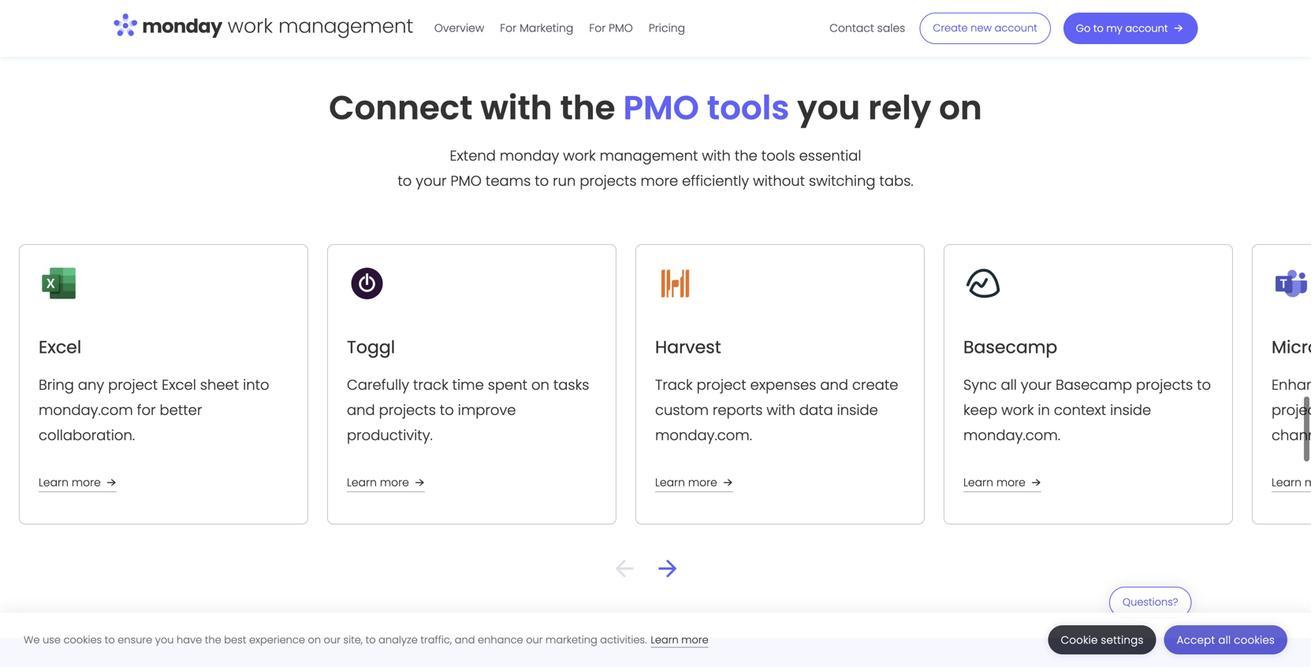 Task type: locate. For each thing, give the bounding box(es) containing it.
previous item button
[[615, 560, 634, 579]]

project
[[108, 375, 158, 396], [697, 375, 746, 396]]

0 vertical spatial pmo
[[609, 20, 633, 36]]

you up 'essential'
[[797, 85, 860, 131]]

new
[[971, 21, 992, 35]]

basecamp up context
[[1056, 375, 1132, 396]]

create
[[852, 375, 898, 396]]

with inside extend monday work management with the tools essential to your pmo teams to run projects more efficiently without switching tabs.
[[702, 146, 731, 166]]

0 horizontal spatial monday.com.
[[655, 426, 752, 446]]

more inside extend monday work management with the tools essential to your pmo teams to run projects more efficiently without switching tabs.
[[641, 171, 678, 191]]

1 vertical spatial on
[[531, 375, 550, 396]]

next item button
[[659, 560, 677, 579]]

pricing
[[649, 20, 685, 36]]

1 horizontal spatial project
[[697, 375, 746, 396]]

0 horizontal spatial on
[[308, 634, 321, 648]]

project up 'for'
[[108, 375, 158, 396]]

on left tasks
[[531, 375, 550, 396]]

more for basecamp
[[997, 476, 1026, 491]]

learn down the productivity.
[[347, 476, 377, 491]]

and inside carefully track time spent on tasks and projects to improve productivity.
[[347, 401, 375, 421]]

the
[[560, 85, 615, 131], [735, 146, 758, 166], [205, 634, 221, 648]]

basecamp
[[964, 336, 1058, 360], [1056, 375, 1132, 396]]

reports
[[713, 401, 763, 421]]

0 horizontal spatial for
[[500, 20, 517, 36]]

1 horizontal spatial and
[[455, 634, 475, 648]]

pmo left pricing
[[609, 20, 633, 36]]

1 horizontal spatial our
[[526, 634, 543, 648]]

0 vertical spatial you
[[797, 85, 860, 131]]

1 inside from the left
[[837, 401, 878, 421]]

1 our from the left
[[324, 634, 341, 648]]

on right rely
[[939, 85, 982, 131]]

projects inside sync all your basecamp projects to keep work in context inside monday.com.
[[1136, 375, 1193, 396]]

0 horizontal spatial your
[[416, 171, 447, 191]]

more down custom at bottom
[[688, 476, 717, 491]]

1 horizontal spatial your
[[1021, 375, 1052, 396]]

the up run
[[560, 85, 615, 131]]

inside inside sync all your basecamp projects to keep work in context inside monday.com.
[[1110, 401, 1151, 421]]

2 vertical spatial and
[[455, 634, 475, 648]]

and down carefully
[[347, 401, 375, 421]]

2 vertical spatial pmo
[[451, 171, 482, 191]]

2 monday.com. from the left
[[964, 426, 1061, 446]]

1 horizontal spatial all
[[1219, 634, 1231, 648]]

projects
[[580, 171, 637, 191], [1136, 375, 1193, 396], [379, 401, 436, 421]]

basecamp up sync
[[964, 336, 1058, 360]]

all inside sync all your basecamp projects to keep work in context inside monday.com.
[[1001, 375, 1017, 396]]

rely
[[868, 85, 931, 131]]

2 cookies from the left
[[1234, 634, 1275, 648]]

learn down the keep
[[964, 476, 994, 491]]

overview link
[[426, 16, 492, 41]]

more for excel
[[72, 476, 101, 491]]

3 learn more from the left
[[655, 476, 717, 491]]

our right the enhance
[[526, 634, 543, 648]]

0 horizontal spatial project
[[108, 375, 158, 396]]

0 vertical spatial your
[[416, 171, 447, 191]]

settings
[[1101, 634, 1144, 648]]

1 vertical spatial projects
[[1136, 375, 1193, 396]]

all right sync
[[1001, 375, 1017, 396]]

with up the monday
[[480, 85, 552, 131]]

extend
[[450, 146, 496, 166]]

efficiently
[[682, 171, 749, 191]]

learn more for toggl
[[347, 476, 409, 491]]

excel up bring
[[39, 336, 81, 360]]

and right traffic,
[[455, 634, 475, 648]]

the up efficiently
[[735, 146, 758, 166]]

1 horizontal spatial you
[[797, 85, 860, 131]]

cookies inside button
[[1234, 634, 1275, 648]]

the inside extend monday work management with the tools essential to your pmo teams to run projects more efficiently without switching tabs.
[[735, 146, 758, 166]]

0 horizontal spatial our
[[324, 634, 341, 648]]

0 horizontal spatial inside
[[837, 401, 878, 421]]

for left 'marketing'
[[500, 20, 517, 36]]

1 horizontal spatial on
[[531, 375, 550, 396]]

integrations 10 image
[[347, 264, 386, 304]]

and up data
[[820, 375, 848, 396]]

1 horizontal spatial work
[[1001, 401, 1034, 421]]

excel
[[39, 336, 81, 360], [162, 375, 196, 396]]

cookies
[[64, 634, 102, 648], [1234, 634, 1275, 648]]

inside inside track project expenses and create custom reports with data inside monday.com.
[[837, 401, 878, 421]]

experience
[[249, 634, 305, 648]]

basecamp inside sync all your basecamp projects to keep work in context inside monday.com.
[[1056, 375, 1132, 396]]

more down the productivity.
[[380, 476, 409, 491]]

2 horizontal spatial and
[[820, 375, 848, 396]]

cookie settings
[[1061, 634, 1144, 648]]

in
[[1038, 401, 1050, 421]]

for right 'marketing'
[[589, 20, 606, 36]]

0 vertical spatial and
[[820, 375, 848, 396]]

project inside bring any project excel sheet into monday.com for better collaboration.
[[108, 375, 158, 396]]

1 horizontal spatial inside
[[1110, 401, 1151, 421]]

to inside sync all your basecamp projects to keep work in context inside monday.com.
[[1197, 375, 1211, 396]]

1 monday.com. from the left
[[655, 426, 752, 446]]

1 vertical spatial work
[[1001, 401, 1034, 421]]

connect
[[329, 85, 473, 131]]

1 learn more from the left
[[39, 476, 101, 491]]

1 cookies from the left
[[64, 634, 102, 648]]

learn more link down custom at bottom
[[655, 474, 736, 493]]

to
[[1094, 21, 1104, 35], [398, 171, 412, 191], [535, 171, 549, 191], [1197, 375, 1211, 396], [440, 401, 454, 421], [105, 634, 115, 648], [366, 634, 376, 648]]

on
[[939, 85, 982, 131], [531, 375, 550, 396], [308, 634, 321, 648]]

tools inside extend monday work management with the tools essential to your pmo teams to run projects more efficiently without switching tabs.
[[762, 146, 795, 166]]

work inside sync all your basecamp projects to keep work in context inside monday.com.
[[1001, 401, 1034, 421]]

learn more down the productivity.
[[347, 476, 409, 491]]

1 vertical spatial pmo
[[623, 85, 699, 131]]

learn for basecamp
[[964, 476, 994, 491]]

1 vertical spatial and
[[347, 401, 375, 421]]

2 project from the left
[[697, 375, 746, 396]]

account right new
[[995, 21, 1038, 35]]

learn more link down collaboration.
[[39, 474, 120, 493]]

sheet
[[200, 375, 239, 396]]

account
[[995, 21, 1038, 35], [1125, 21, 1168, 35]]

account right 'my'
[[1125, 21, 1168, 35]]

1 horizontal spatial for
[[589, 20, 606, 36]]

on right experience
[[308, 634, 321, 648]]

1 horizontal spatial cookies
[[1234, 634, 1275, 648]]

learn for excel
[[39, 476, 69, 491]]

excel up better
[[162, 375, 196, 396]]

you left have
[[155, 634, 174, 648]]

micro
[[1272, 336, 1311, 360]]

0 horizontal spatial the
[[205, 634, 221, 648]]

1 horizontal spatial monday.com.
[[964, 426, 1061, 446]]

with up efficiently
[[702, 146, 731, 166]]

2 learn more from the left
[[347, 476, 409, 491]]

your inside sync all your basecamp projects to keep work in context inside monday.com.
[[1021, 375, 1052, 396]]

learn more link for basecamp
[[964, 474, 1045, 493]]

our
[[324, 634, 341, 648], [526, 634, 543, 648]]

for
[[500, 20, 517, 36], [589, 20, 606, 36]]

traffic,
[[421, 634, 452, 648]]

1 horizontal spatial account
[[1125, 21, 1168, 35]]

your up in
[[1021, 375, 1052, 396]]

context
[[1054, 401, 1106, 421]]

enhance
[[478, 634, 523, 648]]

learn down collaboration.
[[39, 476, 69, 491]]

essential
[[799, 146, 861, 166]]

1 vertical spatial with
[[702, 146, 731, 166]]

sync all your basecamp projects to keep work in context inside monday.com.
[[964, 375, 1211, 446]]

2 horizontal spatial with
[[767, 401, 796, 421]]

2 horizontal spatial on
[[939, 85, 982, 131]]

learn more down custom at bottom
[[655, 476, 717, 491]]

cookies right the accept
[[1234, 634, 1275, 648]]

accept
[[1177, 634, 1215, 648]]

1 vertical spatial tools
[[762, 146, 795, 166]]

0 horizontal spatial cookies
[[64, 634, 102, 648]]

all for sync
[[1001, 375, 1017, 396]]

1 horizontal spatial excel
[[162, 375, 196, 396]]

pmo up the management
[[623, 85, 699, 131]]

create new account button
[[920, 13, 1051, 44]]

we use cookies to ensure you have the best experience on our site, to analyze traffic, and enhance our marketing activities. learn more
[[24, 634, 709, 648]]

project up "reports"
[[697, 375, 746, 396]]

more down collaboration.
[[72, 476, 101, 491]]

track
[[655, 375, 693, 396]]

productivity.
[[347, 426, 433, 446]]

tools
[[707, 85, 789, 131], [762, 146, 795, 166]]

integrations 8 image
[[964, 264, 1003, 304]]

learn more
[[39, 476, 101, 491], [347, 476, 409, 491], [655, 476, 717, 491], [964, 476, 1026, 491]]

learn right activities.
[[651, 634, 679, 648]]

1 vertical spatial the
[[735, 146, 758, 166]]

you
[[797, 85, 860, 131], [155, 634, 174, 648]]

your left teams
[[416, 171, 447, 191]]

more down the keep
[[997, 476, 1026, 491]]

go to my account button
[[1064, 13, 1198, 44]]

our left site, on the bottom
[[324, 634, 341, 648]]

learn left the m
[[1272, 476, 1302, 491]]

work inside extend monday work management with the tools essential to your pmo teams to run projects more efficiently without switching tabs.
[[563, 146, 596, 166]]

2 horizontal spatial the
[[735, 146, 758, 166]]

learn more link down the productivity.
[[347, 474, 428, 493]]

learn more down the keep
[[964, 476, 1026, 491]]

0 vertical spatial the
[[560, 85, 615, 131]]

0 horizontal spatial you
[[155, 634, 174, 648]]

1 for from the left
[[500, 20, 517, 36]]

2 inside from the left
[[1110, 401, 1151, 421]]

0 vertical spatial with
[[480, 85, 552, 131]]

1 vertical spatial all
[[1219, 634, 1231, 648]]

dialog containing cookie settings
[[0, 613, 1311, 668]]

all right the accept
[[1219, 634, 1231, 648]]

1 vertical spatial excel
[[162, 375, 196, 396]]

to inside button
[[1094, 21, 1104, 35]]

0 horizontal spatial and
[[347, 401, 375, 421]]

learn more link down the keep
[[964, 474, 1045, 493]]

cookies for all
[[1234, 634, 1275, 648]]

on inside carefully track time spent on tasks and projects to improve productivity.
[[531, 375, 550, 396]]

1 vertical spatial your
[[1021, 375, 1052, 396]]

2 our from the left
[[526, 634, 543, 648]]

monday.com. down custom at bottom
[[655, 426, 752, 446]]

0 vertical spatial excel
[[39, 336, 81, 360]]

with inside track project expenses and create custom reports with data inside monday.com.
[[767, 401, 796, 421]]

management
[[600, 146, 698, 166]]

better
[[160, 401, 202, 421]]

you for have
[[155, 634, 174, 648]]

0 vertical spatial tools
[[707, 85, 789, 131]]

your inside extend monday work management with the tools essential to your pmo teams to run projects more efficiently without switching tabs.
[[416, 171, 447, 191]]

previous item image
[[615, 560, 634, 579]]

1 horizontal spatial projects
[[580, 171, 637, 191]]

4 learn more from the left
[[964, 476, 1026, 491]]

0 vertical spatial projects
[[580, 171, 637, 191]]

more
[[641, 171, 678, 191], [72, 476, 101, 491], [380, 476, 409, 491], [688, 476, 717, 491], [997, 476, 1026, 491], [681, 634, 709, 648]]

learn down custom at bottom
[[655, 476, 685, 491]]

2 horizontal spatial projects
[[1136, 375, 1193, 396]]

0 vertical spatial on
[[939, 85, 982, 131]]

the left 'best'
[[205, 634, 221, 648]]

ensure
[[118, 634, 152, 648]]

work up run
[[563, 146, 596, 166]]

learn more link
[[39, 474, 120, 493], [347, 474, 428, 493], [655, 474, 736, 493], [964, 474, 1045, 493], [651, 634, 709, 649]]

keep
[[964, 401, 998, 421]]

2 vertical spatial with
[[767, 401, 796, 421]]

cookies right use
[[64, 634, 102, 648]]

pmo down extend
[[451, 171, 482, 191]]

all inside button
[[1219, 634, 1231, 648]]

with down 'expenses'
[[767, 401, 796, 421]]

inside right context
[[1110, 401, 1151, 421]]

learn more down collaboration.
[[39, 476, 101, 491]]

to inside carefully track time spent on tasks and projects to improve productivity.
[[440, 401, 454, 421]]

more for toggl
[[380, 476, 409, 491]]

1 vertical spatial you
[[155, 634, 174, 648]]

2 for from the left
[[589, 20, 606, 36]]

more down the management
[[641, 171, 678, 191]]

all
[[1001, 375, 1017, 396], [1219, 634, 1231, 648]]

and inside track project expenses and create custom reports with data inside monday.com.
[[820, 375, 848, 396]]

learn for toggl
[[347, 476, 377, 491]]

your
[[416, 171, 447, 191], [1021, 375, 1052, 396]]

0 vertical spatial work
[[563, 146, 596, 166]]

you for rely
[[797, 85, 860, 131]]

0 vertical spatial all
[[1001, 375, 1017, 396]]

0 horizontal spatial projects
[[379, 401, 436, 421]]

projects inside extend monday work management with the tools essential to your pmo teams to run projects more efficiently without switching tabs.
[[580, 171, 637, 191]]

1 horizontal spatial with
[[702, 146, 731, 166]]

learn more for harvest
[[655, 476, 717, 491]]

2 vertical spatial projects
[[379, 401, 436, 421]]

1 project from the left
[[108, 375, 158, 396]]

dialog
[[0, 613, 1311, 668]]

0 horizontal spatial all
[[1001, 375, 1017, 396]]

bring any project excel sheet into monday.com for better collaboration.
[[39, 375, 269, 446]]

work left in
[[1001, 401, 1034, 421]]

connect with the pmo tools you rely on
[[329, 85, 982, 131]]

learn more link for toggl
[[347, 474, 428, 493]]

1 vertical spatial basecamp
[[1056, 375, 1132, 396]]

monday.com.
[[655, 426, 752, 446], [964, 426, 1061, 446]]

inside down create
[[837, 401, 878, 421]]

0 horizontal spatial work
[[563, 146, 596, 166]]

monday.com. down the keep
[[964, 426, 1061, 446]]



Task type: describe. For each thing, give the bounding box(es) containing it.
for marketing
[[500, 20, 573, 36]]

monday.com work management image
[[113, 10, 414, 43]]

marketing
[[546, 634, 597, 648]]

learn for micro
[[1272, 476, 1302, 491]]

custom
[[655, 401, 709, 421]]

learn for harvest
[[655, 476, 685, 491]]

harvest
[[655, 336, 721, 360]]

go to my account
[[1076, 21, 1168, 35]]

integrations 9 image
[[655, 264, 695, 304]]

pmo inside main element
[[609, 20, 633, 36]]

accept all cookies button
[[1164, 626, 1288, 655]]

m
[[1305, 476, 1311, 491]]

expenses
[[750, 375, 816, 396]]

track project expenses and create custom reports with data inside monday.com.
[[655, 375, 898, 446]]

next item image
[[659, 560, 677, 579]]

teams
[[486, 171, 531, 191]]

toggl
[[347, 336, 395, 360]]

all for accept
[[1219, 634, 1231, 648]]

time
[[452, 375, 484, 396]]

0 vertical spatial basecamp
[[964, 336, 1058, 360]]

for marketing link
[[492, 16, 581, 41]]

questions? button
[[1109, 587, 1192, 628]]

pricing link
[[641, 16, 693, 41]]

sync
[[964, 375, 997, 396]]

cookies for use
[[64, 634, 102, 648]]

for for for pmo
[[589, 20, 606, 36]]

tasks
[[553, 375, 589, 396]]

learn inside dialog
[[651, 634, 679, 648]]

track
[[413, 375, 448, 396]]

contact sales link
[[822, 16, 913, 41]]

learn more for excel
[[39, 476, 101, 491]]

collaboration.
[[39, 426, 135, 446]]

activities.
[[600, 634, 647, 648]]

excel inside bring any project excel sheet into monday.com for better collaboration.
[[162, 375, 196, 396]]

data
[[799, 401, 833, 421]]

best
[[224, 634, 246, 648]]

learn more link right activities.
[[651, 634, 709, 649]]

1 horizontal spatial the
[[560, 85, 615, 131]]

pmo inside extend monday work management with the tools essential to your pmo teams to run projects more efficiently without switching tabs.
[[451, 171, 482, 191]]

for for for marketing
[[500, 20, 517, 36]]

0 horizontal spatial account
[[995, 21, 1038, 35]]

overview
[[434, 20, 484, 36]]

for pmo
[[589, 20, 633, 36]]

site,
[[343, 634, 363, 648]]

cookie
[[1061, 634, 1098, 648]]

monday.com
[[39, 401, 133, 421]]

have
[[177, 634, 202, 648]]

0 horizontal spatial with
[[480, 85, 552, 131]]

cookie settings button
[[1048, 626, 1156, 655]]

contact
[[830, 20, 874, 36]]

carefully track time spent on tasks and projects to improve productivity.
[[347, 375, 589, 446]]

go
[[1076, 21, 1091, 35]]

run
[[553, 171, 576, 191]]

more for harvest
[[688, 476, 717, 491]]

more right activities.
[[681, 634, 709, 648]]

2 vertical spatial on
[[308, 634, 321, 648]]

into
[[243, 375, 269, 396]]

marketing
[[520, 20, 573, 36]]

switching
[[809, 171, 876, 191]]

create
[[933, 21, 968, 35]]

spent
[[488, 375, 528, 396]]

learn m
[[1272, 476, 1311, 491]]

learn more link for excel
[[39, 474, 120, 493]]

enhan
[[1272, 375, 1311, 446]]

monday
[[500, 146, 559, 166]]

without
[[753, 171, 805, 191]]

learn m link
[[1272, 474, 1311, 493]]

project inside track project expenses and create custom reports with data inside monday.com.
[[697, 375, 746, 396]]

accept all cookies
[[1177, 634, 1275, 648]]

0 horizontal spatial excel
[[39, 336, 81, 360]]

integrations 4 image
[[39, 264, 78, 304]]

use
[[43, 634, 61, 648]]

for pmo link
[[581, 16, 641, 41]]

extend monday work management with the tools essential to your pmo teams to run projects more efficiently without switching tabs.
[[398, 146, 914, 191]]

for
[[137, 401, 156, 421]]

contact sales
[[830, 20, 905, 36]]

sales
[[877, 20, 905, 36]]

we
[[24, 634, 40, 648]]

carefully
[[347, 375, 409, 396]]

monday.com. inside sync all your basecamp projects to keep work in context inside monday.com.
[[964, 426, 1061, 446]]

projects inside carefully track time spent on tasks and projects to improve productivity.
[[379, 401, 436, 421]]

analyze
[[379, 634, 418, 648]]

learn more link for harvest
[[655, 474, 736, 493]]

tabs.
[[880, 171, 914, 191]]

integrations 6 image
[[1272, 264, 1311, 304]]

learn more for basecamp
[[964, 476, 1026, 491]]

questions?
[[1123, 596, 1178, 610]]

my
[[1107, 21, 1123, 35]]

monday.com. inside track project expenses and create custom reports with data inside monday.com.
[[655, 426, 752, 446]]

any
[[78, 375, 104, 396]]

create new account
[[933, 21, 1038, 35]]

2 vertical spatial the
[[205, 634, 221, 648]]

main element
[[426, 0, 1198, 57]]

bring
[[39, 375, 74, 396]]

improve
[[458, 401, 516, 421]]



Task type: vqa. For each thing, say whether or not it's contained in the screenshot.
Monday.Com?
no



